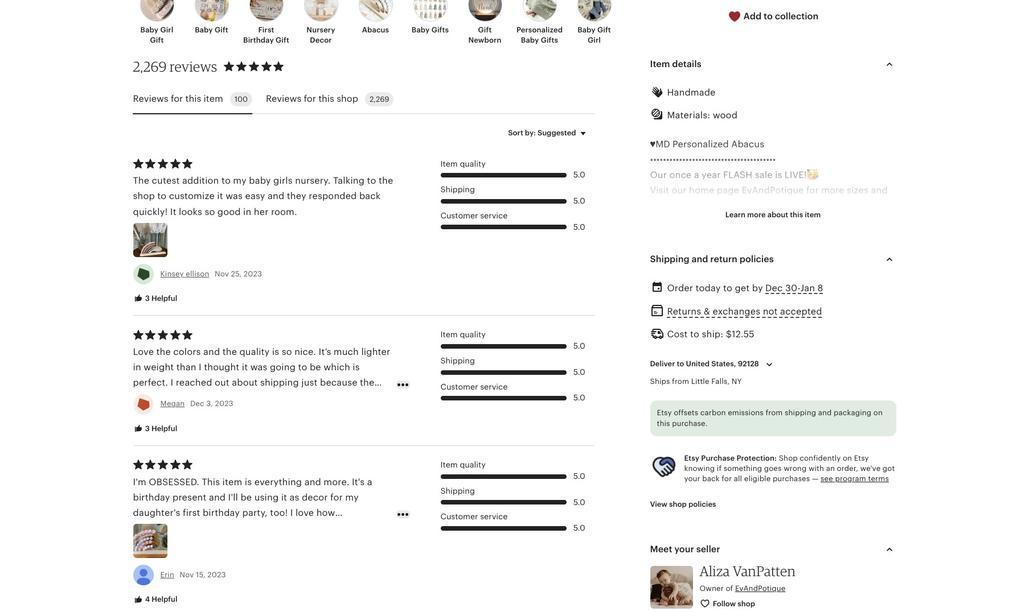 Task type: vqa. For each thing, say whether or not it's contained in the screenshot.
Orem,
no



Task type: locate. For each thing, give the bounding box(es) containing it.
follow shop
[[713, 600, 755, 609]]

2 vertical spatial item quality
[[441, 461, 486, 470]]

to up the reviews.
[[782, 449, 791, 459]]

0 vertical spatial girl
[[160, 25, 173, 34]]

helpful right 4
[[152, 596, 178, 605]]

2,269 inside tab list
[[370, 95, 389, 103]]

eligible
[[744, 475, 771, 484]]

0 vertical spatial about
[[768, 211, 788, 219]]

3 - from the top
[[650, 480, 654, 490]]

•••••••••••••••••••••••••••••••••••••••
[[650, 154, 776, 165]]

your inside shop confidently on etsy knowing if something goes wrong with an order, we've got your back for all eligible purchases —
[[684, 475, 701, 484]]

shipping down going
[[260, 378, 299, 389]]

because
[[320, 378, 358, 389]]

3 helpful down "kinsey"
[[143, 294, 177, 303]]

not inside ♥what sets us apart? we are the very first shop to launch a personalized rainbow abacus-back in 2021. we understand that shops new to the product have opened, but we stand firm in believing that our abacus is still set apart from the rest. here's why: 🇺🇸handcrafted in the fabulous usa! -we've held bestseller badges year after year, and we've had years of experience in the making of the product. -we hold a star seller badge, which means items are shipped on time, we respond to customers quickly, and have a history of high rated reviews. -our abacus's were sent away before the first launch to test the safety and durability, to last your family years. -we use formaldehyde free glue, non toxic-eco friendly paints, and natural unfinished-uncoated wood for the pure safety of children. -we do not charge extra for expedited 2-day shipping. if you have an event that this is needed for, we will make sure that it arrives in time, despite our typical ship times. just message our sh
[[683, 557, 698, 568]]

0 vertical spatial which
[[324, 362, 350, 373]]

with up thank
[[133, 409, 152, 420]]

baby inside baby gift link
[[195, 25, 213, 34]]

1 3 helpful button from the top
[[124, 289, 186, 310]]

item quality for erin nov 15, 2023
[[441, 461, 486, 470]]

reviews down 2,269 reviews
[[133, 93, 168, 104]]

charge
[[701, 557, 732, 568]]

1 vertical spatial item
[[805, 211, 821, 219]]

0 horizontal spatial not
[[683, 557, 698, 568]]

3
[[145, 294, 150, 303], [145, 425, 150, 433]]

1 vertical spatial 3
[[145, 425, 150, 433]]

about down sale
[[768, 211, 788, 219]]

evandpotique
[[742, 185, 804, 196], [735, 585, 786, 593]]

2023 for erin nov 15, 2023
[[208, 571, 226, 580]]

3 helpful
[[143, 294, 177, 303], [143, 425, 177, 433]]

2 vertical spatial it
[[718, 588, 724, 599]]

making
[[814, 402, 847, 413]]

- up if
[[650, 557, 653, 568]]

of down "purchase"
[[714, 464, 724, 475]]

program
[[835, 475, 866, 484]]

4 - from the top
[[650, 511, 653, 521]]

evandpotique link
[[735, 585, 786, 593]]

shop inside view shop policies button
[[669, 501, 687, 510]]

1 vertical spatial customer
[[441, 383, 478, 392]]

2 horizontal spatial on
[[874, 409, 883, 417]]

1 vertical spatial i
[[171, 378, 173, 389]]

0 vertical spatial it
[[217, 191, 223, 202]]

baby inside personalized baby gifts
[[521, 36, 539, 44]]

year inside ♥what sets us apart? we are the very first shop to launch a personalized rainbow abacus-back in 2021. we understand that shops new to the product have opened, but we stand firm in believing that our abacus is still set apart from the rest. here's why: 🇺🇸handcrafted in the fabulous usa! -we've held bestseller badges year after year, and we've had years of experience in the making of the product. -we hold a star seller badge, which means items are shipped on time, we respond to customers quickly, and have a history of high rated reviews. -our abacus's were sent away before the first launch to test the safety and durability, to last your family years. -we use formaldehyde free glue, non toxic-eco friendly paints, and natural unfinished-uncoated wood for the pure safety of children. -we do not charge extra for expedited 2-day shipping. if you have an event that this is needed for, we will make sure that it arrives in time, despite our typical ship times. just message our sh
[[786, 387, 805, 398]]

wood right materials:
[[713, 110, 738, 121]]

launch
[[777, 294, 807, 305], [852, 480, 882, 490]]

if
[[650, 573, 656, 583]]

on up order, on the bottom right of page
[[843, 455, 852, 463]]

an inside ♥what sets us apart? we are the very first shop to launch a personalized rainbow abacus-back in 2021. we understand that shops new to the product have opened, but we stand firm in believing that our abacus is still set apart from the rest. here's why: 🇺🇸handcrafted in the fabulous usa! -we've held bestseller badges year after year, and we've had years of experience in the making of the product. -we hold a star seller badge, which means items are shipped on time, we respond to customers quickly, and have a history of high rated reviews. -our abacus's were sent away before the first launch to test the safety and durability, to last your family years. -we use formaldehyde free glue, non toxic-eco friendly paints, and natural unfinished-uncoated wood for the pure safety of children. -we do not charge extra for expedited 2-day shipping. if you have an event that this is needed for, we will make sure that it arrives in time, despite our typical ship times. just message our sh
[[701, 573, 712, 583]]

1 horizontal spatial gifts
[[541, 36, 558, 44]]

very inside the love the colors and the quality is so nice. it's much lighter in weight than i thought it was going to be which is perfect. i reached out about shipping just because the tracking wasn't working and got a very quick response with an update. perfect addition to baby girls nursery! thank you!
[[285, 393, 304, 404]]

which inside ♥what sets us apart? we are the very first shop to launch a personalized rainbow abacus-back in 2021. we understand that shops new to the product have opened, but we stand firm in believing that our abacus is still set apart from the rest. here's why: 🇺🇸handcrafted in the fabulous usa! -we've held bestseller badges year after year, and we've had years of experience in the making of the product. -we hold a star seller badge, which means items are shipped on time, we respond to customers quickly, and have a history of high rated reviews. -our abacus's were sent away before the first launch to test the safety and durability, to last your family years. -we use formaldehyde free glue, non toxic-eco friendly paints, and natural unfinished-uncoated wood for the pure safety of children. -we do not charge extra for expedited 2-day shipping. if you have an event that this is needed for, we will make sure that it arrives in time, despite our typical ship times. just message our sh
[[781, 433, 808, 444]]

to up 🇺🇸handcrafted
[[677, 360, 684, 369]]

2 5.0 from the top
[[573, 197, 585, 206]]

baby inside baby gifts link
[[412, 25, 430, 34]]

is
[[775, 170, 782, 181], [797, 340, 804, 351], [272, 347, 279, 358], [353, 362, 360, 373], [780, 573, 787, 583]]

materials:
[[667, 110, 711, 121]]

first birthday gift
[[243, 25, 289, 44]]

1 vertical spatial evandpotique
[[735, 585, 786, 593]]

0 vertical spatial service
[[480, 211, 508, 220]]

1 horizontal spatial baby
[[290, 409, 312, 420]]

1 3 from the top
[[145, 294, 150, 303]]

2 3 helpful from the top
[[143, 425, 177, 433]]

1 vertical spatial service
[[480, 383, 508, 392]]

1 customer from the top
[[441, 211, 478, 220]]

gifts left baby gift girl
[[541, 36, 558, 44]]

it inside the love the colors and the quality is so nice. it's much lighter in weight than i thought it was going to be which is perfect. i reached out about shipping just because the tracking wasn't working and got a very quick response with an update. perfect addition to baby girls nursery! thank you!
[[242, 362, 248, 373]]

baby girl gift
[[140, 25, 173, 44]]

customer for erin nov 15, 2023
[[441, 513, 478, 522]]

etsy up product.
[[657, 409, 672, 417]]

2,269 for 2,269
[[370, 95, 389, 103]]

tab list containing reviews for this item
[[133, 85, 594, 114]]

gifts left the gift newborn
[[432, 25, 449, 34]]

reviews for reviews for this shop
[[266, 93, 302, 104]]

1 horizontal spatial launch
[[852, 480, 882, 490]]

1 horizontal spatial time,
[[770, 588, 792, 599]]

hold
[[669, 433, 689, 444]]

dec left 3,
[[190, 400, 204, 409]]

policies
[[740, 254, 774, 265], [689, 501, 716, 510]]

1 customer service from the top
[[441, 211, 508, 220]]

helpful
[[151, 294, 177, 303], [151, 425, 177, 433], [152, 596, 178, 605]]

3 left the you!
[[145, 425, 150, 433]]

visit
[[650, 185, 669, 196]]

1 vertical spatial back
[[724, 309, 745, 320]]

1 vertical spatial with
[[809, 465, 824, 473]]

an inside shop confidently on etsy knowing if something goes wrong with an order, we've got your back for all eligible purchases —
[[826, 465, 835, 473]]

2 horizontal spatial an
[[826, 465, 835, 473]]

jan
[[801, 283, 815, 294]]

2 horizontal spatial etsy
[[854, 455, 869, 463]]

baby for baby gifts
[[412, 25, 430, 34]]

knowing
[[684, 465, 715, 473]]

addition inside 'the cutest addition to my baby girls nursery. talking to the shop to customize it was easy and they responded back quickly! it looks so good in her room.'
[[182, 176, 219, 186]]

of inside aliza vanpatten owner of evandpotique
[[726, 585, 733, 593]]

we down seller
[[728, 449, 740, 459]]

1 vertical spatial 2023
[[215, 400, 233, 409]]

2 vertical spatial 2023
[[208, 571, 226, 580]]

and left return
[[692, 254, 708, 265]]

2 reviews from the left
[[266, 93, 302, 104]]

etsy inside shop confidently on etsy knowing if something goes wrong with an order, we've got your back for all eligible purchases —
[[854, 455, 869, 463]]

1 horizontal spatial on
[[843, 455, 852, 463]]

our
[[650, 170, 667, 181], [654, 480, 670, 490]]

0 vertical spatial very
[[700, 294, 719, 305]]

1 vertical spatial customer service
[[441, 383, 508, 392]]

badge,
[[748, 433, 779, 444]]

if
[[717, 465, 722, 473]]

baby inside baby girl gift
[[140, 25, 158, 34]]

i right than on the left bottom of page
[[199, 362, 202, 373]]

once
[[670, 170, 692, 181]]

girl inside baby gift girl
[[588, 36, 601, 44]]

to right add
[[764, 11, 773, 21]]

customer
[[441, 211, 478, 220], [441, 383, 478, 392], [441, 513, 478, 522]]

1 vertical spatial it
[[242, 362, 248, 373]]

1 vertical spatial which
[[781, 433, 808, 444]]

we down ♥what
[[650, 294, 664, 305]]

view details of this review photo by erin image
[[133, 525, 167, 559]]

more left the sizes
[[822, 185, 845, 196]]

2 vertical spatial have
[[678, 573, 699, 583]]

♥what
[[650, 278, 682, 289]]

0 vertical spatial first
[[721, 294, 739, 305]]

back down if
[[703, 475, 720, 484]]

cutest
[[152, 176, 180, 186]]

0 horizontal spatial very
[[285, 393, 304, 404]]

paints,
[[650, 526, 680, 537]]

1 horizontal spatial was
[[250, 362, 267, 373]]

5 - from the top
[[650, 557, 653, 568]]

1 item quality from the top
[[441, 159, 486, 168]]

girls up they
[[273, 176, 293, 186]]

durability,
[[735, 495, 779, 506]]

2 customer service from the top
[[441, 383, 508, 392]]

- up test
[[650, 480, 654, 490]]

it inside 'the cutest addition to my baby girls nursery. talking to the shop to customize it was easy and they responded back quickly! it looks so good in her room.'
[[217, 191, 223, 202]]

personalized
[[517, 25, 563, 34], [673, 139, 729, 150]]

safety down abacus's
[[687, 495, 713, 506]]

1 horizontal spatial shipping
[[785, 409, 816, 417]]

still
[[806, 340, 822, 351]]

3 helpful for second 3 helpful "button" from the bottom
[[143, 294, 177, 303]]

1 vertical spatial abacus
[[732, 139, 765, 150]]

of down year,
[[850, 402, 859, 413]]

gifts inside personalized baby gifts
[[541, 36, 558, 44]]

2,269
[[133, 58, 167, 75], [370, 95, 389, 103]]

us
[[710, 278, 722, 289]]

0 vertical spatial 3
[[145, 294, 150, 303]]

collection
[[775, 11, 819, 21]]

0 vertical spatial addition
[[182, 176, 219, 186]]

0 vertical spatial i
[[199, 362, 202, 373]]

baby up reviews
[[195, 25, 213, 34]]

packaging
[[834, 409, 872, 417]]

your inside ♥what sets us apart? we are the very first shop to launch a personalized rainbow abacus-back in 2021. we understand that shops new to the product have opened, but we stand firm in believing that our abacus is still set apart from the rest. here's why: 🇺🇸handcrafted in the fabulous usa! -we've held bestseller badges year after year, and we've had years of experience in the making of the product. -we hold a star seller badge, which means items are shipped on time, we respond to customers quickly, and have a history of high rated reviews. -our abacus's were sent away before the first launch to test the safety and durability, to last your family years. -we use formaldehyde free glue, non toxic-eco friendly paints, and natural unfinished-uncoated wood for the pure safety of children. -we do not charge extra for expedited 2-day shipping. if you have an event that this is needed for, we will make sure that it arrives in time, despite our typical ship times. just message our sh
[[812, 495, 831, 506]]

1 horizontal spatial dec
[[766, 283, 783, 294]]

3 customer service from the top
[[441, 513, 508, 522]]

service for nov 15, 2023
[[480, 513, 508, 522]]

girls inside 'the cutest addition to my baby girls nursery. talking to the shop to customize it was easy and they responded back quickly! it looks so good in her room.'
[[273, 176, 293, 186]]

make
[[650, 588, 674, 599]]

got inside shop confidently on etsy knowing if something goes wrong with an order, we've got your back for all eligible purchases —
[[883, 465, 895, 473]]

first up family
[[832, 480, 850, 490]]

not down meet your seller on the right bottom of page
[[683, 557, 698, 568]]

0 horizontal spatial wood
[[713, 110, 738, 121]]

1 vertical spatial helpful
[[151, 425, 177, 433]]

etsy up history
[[684, 455, 700, 463]]

was inside 'the cutest addition to my baby girls nursery. talking to the shop to customize it was easy and they responded back quickly! it looks so good in her room.'
[[226, 191, 243, 202]]

years.
[[863, 495, 890, 506]]

2023 right 15, on the bottom left of page
[[208, 571, 226, 580]]

baby right newborn on the left top of page
[[521, 36, 539, 44]]

was up good
[[226, 191, 243, 202]]

quality inside the love the colors and the quality is so nice. it's much lighter in weight than i thought it was going to be which is perfect. i reached out about shipping just because the tracking wasn't working and got a very quick response with an update. perfect addition to baby girls nursery! thank you!
[[240, 347, 270, 358]]

and inside ♥md personalized abacus ••••••••••••••••••••••••••••••••••••••• our once a year flash sale is live!🥳 visit our home page evandpotique for more sizes and styles!
[[871, 185, 888, 196]]

year down usa!
[[786, 387, 805, 398]]

0 vertical spatial so
[[205, 207, 215, 217]]

experience
[[735, 402, 784, 413]]

2023 up perfect
[[215, 400, 233, 409]]

very down just
[[285, 393, 304, 404]]

year inside ♥md personalized abacus ••••••••••••••••••••••••••••••••••••••• our once a year flash sale is live!🥳 visit our home page evandpotique for more sizes and styles!
[[702, 170, 721, 181]]

from inside etsy offsets carbon emissions from shipping and packaging on this purchase.
[[766, 409, 783, 417]]

with inside the love the colors and the quality is so nice. it's much lighter in weight than i thought it was going to be which is perfect. i reached out about shipping just because the tracking wasn't working and got a very quick response with an update. perfect addition to baby girls nursery! thank you!
[[133, 409, 152, 420]]

0 horizontal spatial gifts
[[432, 25, 449, 34]]

3 up love in the left of the page
[[145, 294, 150, 303]]

baby gift link
[[188, 0, 236, 35]]

with inside shop confidently on etsy knowing if something goes wrong with an order, we've got your back for all eligible purchases —
[[809, 465, 824, 473]]

personalized up ••••••••••••••••••••••••••••••••••••••• on the top right
[[673, 139, 729, 150]]

ny
[[732, 377, 742, 386]]

0 vertical spatial 2,269
[[133, 58, 167, 75]]

tab list
[[133, 85, 594, 114]]

1 vertical spatial wood
[[830, 526, 855, 537]]

0 vertical spatial 3 helpful button
[[124, 289, 186, 310]]

0 horizontal spatial are
[[666, 294, 680, 305]]

policies inside button
[[689, 501, 716, 510]]

from down stand
[[866, 340, 887, 351]]

on inside ♥what sets us apart? we are the very first shop to launch a personalized rainbow abacus-back in 2021. we understand that shops new to the product have opened, but we stand firm in believing that our abacus is still set apart from the rest. here's why: 🇺🇸handcrafted in the fabulous usa! -we've held bestseller badges year after year, and we've had years of experience in the making of the product. -we hold a star seller badge, which means items are shipped on time, we respond to customers quickly, and have a history of high rated reviews. -our abacus's were sent away before the first launch to test the safety and durability, to last your family years. -we use formaldehyde free glue, non toxic-eco friendly paints, and natural unfinished-uncoated wood for the pure safety of children. -we do not charge extra for expedited 2-day shipping. if you have an event that this is needed for, we will make sure that it arrives in time, despite our typical ship times. just message our sh
[[689, 449, 700, 459]]

we up apart
[[847, 325, 860, 336]]

so inside the love the colors and the quality is so nice. it's much lighter in weight than i thought it was going to be which is perfect. i reached out about shipping just because the tracking wasn't working and got a very quick response with an update. perfect addition to baby girls nursery! thank you!
[[282, 347, 292, 358]]

0 vertical spatial not
[[763, 307, 778, 317]]

is inside ♥md personalized abacus ••••••••••••••••••••••••••••••••••••••• our once a year flash sale is live!🥳 visit our home page evandpotique for more sizes and styles!
[[775, 170, 782, 181]]

1 3 helpful from the top
[[143, 294, 177, 303]]

back inside shop confidently on etsy knowing if something goes wrong with an order, we've got your back for all eligible purchases —
[[703, 475, 720, 484]]

baby gift girl
[[578, 25, 611, 44]]

for inside shop confidently on etsy knowing if something goes wrong with an order, we've got your back for all eligible purchases —
[[722, 475, 732, 484]]

0 horizontal spatial it
[[217, 191, 223, 202]]

after
[[808, 387, 829, 398]]

our up visit
[[650, 170, 667, 181]]

etsy for etsy purchase protection:
[[684, 455, 700, 463]]

1 horizontal spatial policies
[[740, 254, 774, 265]]

megan
[[160, 400, 185, 409]]

that up just
[[698, 588, 716, 599]]

i down weight
[[171, 378, 173, 389]]

the inside 'the cutest addition to my baby girls nursery. talking to the shop to customize it was easy and they responded back quickly! it looks so good in her room.'
[[379, 176, 393, 186]]

0 horizontal spatial about
[[232, 378, 258, 389]]

helpful inside "button"
[[152, 596, 178, 605]]

0 vertical spatial gifts
[[432, 25, 449, 34]]

2023 right the "25,"
[[244, 270, 262, 278]]

purchase
[[701, 455, 735, 463]]

it up good
[[217, 191, 223, 202]]

view
[[650, 501, 668, 510]]

1 vertical spatial 3 helpful
[[143, 425, 177, 433]]

1 vertical spatial got
[[883, 465, 895, 473]]

0 vertical spatial customer
[[441, 211, 478, 220]]

on up history
[[689, 449, 700, 459]]

your up "toxic-"
[[812, 495, 831, 506]]

baby inside the love the colors and the quality is so nice. it's much lighter in weight than i thought it was going to be which is perfect. i reached out about shipping just because the tracking wasn't working and got a very quick response with an update. perfect addition to baby girls nursery! thank you!
[[290, 409, 312, 420]]

personalized inside ♥md personalized abacus ••••••••••••••••••••••••••••••••••••••• our once a year flash sale is live!🥳 visit our home page evandpotique for more sizes and styles!
[[673, 139, 729, 150]]

0 horizontal spatial which
[[324, 362, 350, 373]]

we've
[[650, 402, 675, 413]]

0 horizontal spatial got
[[260, 393, 275, 404]]

aliza vanpatten image
[[650, 567, 693, 609]]

so left good
[[205, 207, 215, 217]]

etsy offsets carbon emissions from shipping and packaging on this purchase.
[[657, 409, 883, 429]]

and right year,
[[855, 387, 872, 398]]

on
[[874, 409, 883, 417], [689, 449, 700, 459], [843, 455, 852, 463]]

an inside the love the colors and the quality is so nice. it's much lighter in weight than i thought it was going to be which is perfect. i reached out about shipping just because the tracking wasn't working and got a very quick response with an update. perfect addition to baby girls nursery! thank you!
[[155, 409, 165, 420]]

1 vertical spatial about
[[232, 378, 258, 389]]

our
[[672, 185, 687, 196], [745, 340, 760, 351], [830, 588, 845, 599], [763, 604, 778, 613]]

wood down eco
[[830, 526, 855, 537]]

0 horizontal spatial have
[[650, 464, 671, 475]]

gift inside baby gift girl
[[598, 25, 611, 34]]

star
[[699, 433, 717, 444]]

rated
[[748, 464, 772, 475]]

girl right personalized baby gifts
[[588, 36, 601, 44]]

2 vertical spatial customer
[[441, 513, 478, 522]]

just
[[301, 378, 318, 389]]

1 vertical spatial an
[[826, 465, 835, 473]]

0 horizontal spatial an
[[155, 409, 165, 420]]

it inside ♥what sets us apart? we are the very first shop to launch a personalized rainbow abacus-back in 2021. we understand that shops new to the product have opened, but we stand firm in believing that our abacus is still set apart from the rest. here's why: 🇺🇸handcrafted in the fabulous usa! -we've held bestseller badges year after year, and we've had years of experience in the making of the product. -we hold a star seller badge, which means items are shipped on time, we respond to customers quickly, and have a history of high rated reviews. -our abacus's were sent away before the first launch to test the safety and durability, to last your family years. -we use formaldehyde free glue, non toxic-eco friendly paints, and natural unfinished-uncoated wood for the pure safety of children. -we do not charge extra for expedited 2-day shipping. if you have an event that this is needed for, we will make sure that it arrives in time, despite our typical ship times. just message our sh
[[718, 588, 724, 599]]

from
[[866, 340, 887, 351], [672, 377, 689, 386], [766, 409, 783, 417]]

1 vertical spatial baby
[[290, 409, 312, 420]]

to down cutest
[[157, 191, 167, 202]]

apart
[[840, 340, 864, 351]]

2,269 reviews
[[133, 58, 217, 75]]

arrives
[[727, 588, 757, 599]]

1 vertical spatial 3 helpful button
[[124, 419, 186, 440]]

it right 'thought'
[[242, 362, 248, 373]]

badges
[[751, 387, 783, 398]]

1 reviews from the left
[[133, 93, 168, 104]]

1 horizontal spatial from
[[766, 409, 783, 417]]

and
[[871, 185, 888, 196], [268, 191, 284, 202], [692, 254, 708, 265], [203, 347, 220, 358], [855, 387, 872, 398], [241, 393, 258, 404], [818, 409, 832, 417], [879, 449, 896, 459], [716, 495, 732, 506], [683, 526, 699, 537]]

a right 'once'
[[694, 170, 699, 181]]

1 horizontal spatial nov
[[215, 270, 229, 278]]

non
[[796, 511, 813, 521]]

cost to ship: $ 12.55
[[667, 329, 755, 340]]

so
[[205, 207, 215, 217], [282, 347, 292, 358]]

abacus up the flash in the top of the page
[[732, 139, 765, 150]]

—
[[812, 475, 819, 484]]

in up product
[[747, 309, 756, 320]]

looks
[[179, 207, 202, 217]]

more inside ♥md personalized abacus ••••••••••••••••••••••••••••••••••••••• our once a year flash sale is live!🥳 visit our home page evandpotique for more sizes and styles!
[[822, 185, 845, 196]]

baby inside 'the cutest addition to my baby girls nursery. talking to the shop to customize it was easy and they responded back quickly! it looks so good in her room.'
[[249, 176, 271, 186]]

product.
[[650, 418, 689, 429]]

an up "see"
[[826, 465, 835, 473]]

3 helpful down megan link
[[143, 425, 177, 433]]

1 service from the top
[[480, 211, 508, 220]]

1 horizontal spatial year
[[786, 387, 805, 398]]

0 vertical spatial year
[[702, 170, 721, 181]]

it
[[170, 207, 176, 217]]

1 horizontal spatial with
[[809, 465, 824, 473]]

view details of this review photo by kinsey ellison image
[[133, 223, 167, 257]]

2 horizontal spatial it
[[718, 588, 724, 599]]

0 vertical spatial baby
[[249, 176, 271, 186]]

etsy inside etsy offsets carbon emissions from shipping and packaging on this purchase.
[[657, 409, 672, 417]]

quickly,
[[843, 449, 877, 459]]

gift inside baby girl gift
[[150, 36, 164, 44]]

6 5.0 from the top
[[573, 394, 585, 403]]

baby up 2,269 reviews
[[140, 25, 158, 34]]

it up follow
[[718, 588, 724, 599]]

customer service for nov 15, 2023
[[441, 513, 508, 522]]

which inside the love the colors and the quality is so nice. it's much lighter in weight than i thought it was going to be which is perfect. i reached out about shipping just because the tracking wasn't working and got a very quick response with an update. perfect addition to baby girls nursery! thank you!
[[324, 362, 350, 373]]

thought
[[204, 362, 239, 373]]

0 vertical spatial back
[[359, 191, 381, 202]]

in right experience
[[787, 402, 795, 413]]

very up &
[[700, 294, 719, 305]]

policies up apart?
[[740, 254, 774, 265]]

baby up 'easy'
[[249, 176, 271, 186]]

helpful down update.
[[151, 425, 177, 433]]

etsy purchase protection:
[[684, 455, 777, 463]]

rainbow
[[650, 309, 686, 320]]

0 horizontal spatial abacus
[[362, 25, 389, 34]]

had
[[678, 402, 695, 413]]

92128
[[738, 360, 759, 369]]

learn
[[726, 211, 746, 219]]

nov left the "25,"
[[215, 270, 229, 278]]

0 horizontal spatial on
[[689, 449, 700, 459]]

baby inside baby gift girl
[[578, 25, 596, 34]]

2,269 for 2,269 reviews
[[133, 58, 167, 75]]

baby for baby gift girl
[[578, 25, 596, 34]]

4
[[145, 596, 150, 605]]

time, down 'vanpatten'
[[770, 588, 792, 599]]

2 vertical spatial back
[[703, 475, 720, 484]]

0 vertical spatial was
[[226, 191, 243, 202]]

the down abacus-
[[712, 325, 726, 336]]

1 horizontal spatial an
[[701, 573, 712, 583]]

about right out
[[232, 378, 258, 389]]

1 vertical spatial dec
[[190, 400, 204, 409]]

2 vertical spatial service
[[480, 513, 508, 522]]

etsy up 'we've'
[[854, 455, 869, 463]]

the
[[133, 176, 149, 186]]

message
[[721, 604, 761, 613]]

for,
[[826, 573, 841, 583]]

so inside 'the cutest addition to my baby girls nursery. talking to the shop to customize it was easy and they responded back quickly! it looks so good in her room.'
[[205, 207, 215, 217]]

3 helpful button
[[124, 289, 186, 310], [124, 419, 186, 440]]

back inside ♥what sets us apart? we are the very first shop to launch a personalized rainbow abacus-back in 2021. we understand that shops new to the product have opened, but we stand firm in believing that our abacus is still set apart from the rest. here's why: 🇺🇸handcrafted in the fabulous usa! -we've held bestseller badges year after year, and we've had years of experience in the making of the product. -we hold a star seller badge, which means items are shipped on time, we respond to customers quickly, and have a history of high rated reviews. -our abacus's were sent away before the first launch to test the safety and durability, to last your family years. -we use formaldehyde free glue, non toxic-eco friendly paints, and natural unfinished-uncoated wood for the pure safety of children. -we do not charge extra for expedited 2-day shipping. if you have an event that this is needed for, we will make sure that it arrives in time, despite our typical ship times. just message our sh
[[724, 309, 745, 320]]

to inside dropdown button
[[677, 360, 684, 369]]

in inside the love the colors and the quality is so nice. it's much lighter in weight than i thought it was going to be which is perfect. i reached out about shipping just because the tracking wasn't working and got a very quick response with an update. perfect addition to baby girls nursery! thank you!
[[133, 362, 141, 373]]

flash
[[723, 170, 753, 181]]

sort
[[508, 128, 523, 137]]

get
[[735, 283, 750, 294]]

8
[[818, 283, 824, 294]]

5 5.0 from the top
[[573, 368, 585, 377]]

2 horizontal spatial have
[[767, 325, 788, 336]]

your inside the meet your seller dropdown button
[[675, 544, 694, 555]]

2 horizontal spatial back
[[724, 309, 745, 320]]

reviews right 100 at the top of page
[[266, 93, 302, 104]]

to right talking
[[367, 176, 376, 186]]

helpful for erin nov 15, 2023
[[152, 596, 178, 605]]

not inside button
[[763, 307, 778, 317]]

this inside etsy offsets carbon emissions from shipping and packaging on this purchase.
[[657, 420, 670, 429]]

to up the 2021.
[[766, 294, 775, 305]]

service
[[480, 211, 508, 220], [480, 383, 508, 392], [480, 513, 508, 522]]

to inside button
[[764, 11, 773, 21]]

love the colors and the quality is so nice. it's much lighter in weight than i thought it was going to be which is perfect. i reached out about shipping just because the tracking wasn't working and got a very quick response with an update. perfect addition to baby girls nursery! thank you!
[[133, 347, 390, 435]]

and down "were"
[[716, 495, 732, 506]]

1 horizontal spatial 2,269
[[370, 95, 389, 103]]

1 vertical spatial launch
[[852, 480, 882, 490]]

0 vertical spatial girls
[[273, 176, 293, 186]]

0 vertical spatial item quality
[[441, 159, 486, 168]]

an
[[155, 409, 165, 420], [826, 465, 835, 473], [701, 573, 712, 583]]

1 horizontal spatial got
[[883, 465, 895, 473]]

3 service from the top
[[480, 513, 508, 522]]

3 customer from the top
[[441, 513, 478, 522]]

3 item quality from the top
[[441, 461, 486, 470]]

0 vertical spatial have
[[767, 325, 788, 336]]

expedited
[[774, 557, 819, 568]]

1 horizontal spatial more
[[822, 185, 845, 196]]

shipping and return policies
[[650, 254, 774, 265]]

meet your seller button
[[640, 536, 907, 564]]

have up sure
[[678, 573, 699, 583]]

0 horizontal spatial so
[[205, 207, 215, 217]]

0 horizontal spatial from
[[672, 377, 689, 386]]

1 horizontal spatial which
[[781, 433, 808, 444]]

more inside dropdown button
[[747, 211, 766, 219]]

0 vertical spatial policies
[[740, 254, 774, 265]]

baby down quick
[[290, 409, 312, 420]]

but
[[829, 325, 844, 336]]

shipping down after
[[785, 409, 816, 417]]

launch up accepted
[[777, 294, 807, 305]]



Task type: describe. For each thing, give the bounding box(es) containing it.
to up years.
[[885, 480, 894, 490]]

order,
[[837, 465, 859, 473]]

to right cost
[[690, 329, 700, 340]]

our down for,
[[830, 588, 845, 599]]

a left 8
[[810, 294, 815, 305]]

4 5.0 from the top
[[573, 342, 585, 351]]

suggested
[[538, 128, 576, 137]]

0 horizontal spatial first
[[721, 294, 739, 305]]

goes
[[764, 465, 782, 473]]

falls,
[[712, 377, 730, 386]]

0 vertical spatial 2023
[[244, 270, 262, 278]]

of up the charge
[[702, 542, 711, 552]]

baby for baby girl gift
[[140, 25, 158, 34]]

15,
[[196, 571, 206, 580]]

4 helpful button
[[124, 590, 186, 611]]

learn more about this item button
[[717, 205, 830, 226]]

3 helpful for second 3 helpful "button" from the top of the page
[[143, 425, 177, 433]]

shipping inside dropdown button
[[650, 254, 690, 265]]

1 vertical spatial time,
[[770, 588, 792, 599]]

aliza
[[700, 563, 730, 580]]

why:
[[719, 356, 740, 367]]

uncoated
[[786, 526, 828, 537]]

a down shipped
[[674, 464, 679, 475]]

0 horizontal spatial item
[[204, 93, 223, 104]]

owner
[[700, 585, 724, 593]]

our inside ♥what sets us apart? we are the very first shop to launch a personalized rainbow abacus-back in 2021. we understand that shops new to the product have opened, but we stand firm in believing that our abacus is still set apart from the rest. here's why: 🇺🇸handcrafted in the fabulous usa! -we've held bestseller badges year after year, and we've had years of experience in the making of the product. -we hold a star seller badge, which means items are shipped on time, we respond to customers quickly, and have a history of high rated reviews. -our abacus's were sent away before the first launch to test the safety and durability, to last your family years. -we use formaldehyde free glue, non toxic-eco friendly paints, and natural unfinished-uncoated wood for the pure safety of children. -we do not charge extra for expedited 2-day shipping. if you have an event that this is needed for, we will make sure that it arrives in time, despite our typical ship times. just message our sh
[[654, 480, 670, 490]]

before
[[784, 480, 813, 490]]

very inside ♥what sets us apart? we are the very first shop to launch a personalized rainbow abacus-back in 2021. we understand that shops new to the product have opened, but we stand firm in believing that our abacus is still set apart from the rest. here's why: 🇺🇸handcrafted in the fabulous usa! -we've held bestseller badges year after year, and we've had years of experience in the making of the product. -we hold a star seller badge, which means items are shipped on time, we respond to customers quickly, and have a history of high rated reviews. -our abacus's were sent away before the first launch to test the safety and durability, to last your family years. -we use formaldehyde free glue, non toxic-eco friendly paints, and natural unfinished-uncoated wood for the pure safety of children. -we do not charge extra for expedited 2-day shipping. if you have an event that this is needed for, we will make sure that it arrives in time, despite our typical ship times. just message our sh
[[700, 294, 719, 305]]

of down bestseller
[[723, 402, 732, 413]]

see
[[821, 475, 833, 484]]

the down friendly on the bottom right of the page
[[873, 526, 887, 537]]

extra
[[734, 557, 757, 568]]

and up 'we've'
[[879, 449, 896, 459]]

bestseller
[[703, 387, 748, 398]]

order
[[667, 283, 693, 294]]

&
[[704, 307, 710, 317]]

policies inside dropdown button
[[740, 254, 774, 265]]

the down after
[[797, 402, 812, 413]]

2 item quality from the top
[[441, 331, 486, 340]]

be
[[310, 362, 321, 373]]

emissions
[[728, 409, 764, 417]]

we down meet
[[653, 557, 667, 568]]

baby girl gift link
[[133, 0, 181, 46]]

item inside item details dropdown button
[[650, 59, 670, 70]]

reached
[[176, 378, 212, 389]]

girl inside baby girl gift
[[160, 25, 173, 34]]

was inside the love the colors and the quality is so nice. it's much lighter in weight than i thought it was going to be which is perfect. i reached out about shipping just because the tracking wasn't working and got a very quick response with an update. perfect addition to baby girls nursery! thank you!
[[250, 362, 267, 373]]

0 vertical spatial nov
[[215, 270, 229, 278]]

0 vertical spatial are
[[666, 294, 680, 305]]

in down states,
[[720, 371, 728, 382]]

our down evandpotique "link"
[[763, 604, 778, 613]]

the down 92128
[[731, 371, 745, 382]]

gift inside the gift newborn
[[478, 25, 492, 34]]

2 - from the top
[[650, 433, 653, 444]]

and inside 'the cutest addition to my baby girls nursery. talking to the shop to customize it was easy and they responded back quickly! it looks so good in her room.'
[[268, 191, 284, 202]]

7 5.0 from the top
[[573, 472, 585, 481]]

is left still at the bottom right of page
[[797, 340, 804, 351]]

got inside the love the colors and the quality is so nice. it's much lighter in weight than i thought it was going to be which is perfect. i reached out about shipping just because the tracking wasn't working and got a very quick response with an update. perfect addition to baby girls nursery! thank you!
[[260, 393, 275, 404]]

item inside dropdown button
[[805, 211, 821, 219]]

thank
[[133, 424, 160, 435]]

evandpotique inside aliza vanpatten owner of evandpotique
[[735, 585, 786, 593]]

and up 'thought'
[[203, 347, 220, 358]]

we've
[[861, 465, 881, 473]]

about inside the love the colors and the quality is so nice. it's much lighter in weight than i thought it was going to be which is perfect. i reached out about shipping just because the tracking wasn't working and got a very quick response with an update. perfect addition to baby girls nursery! thank you!
[[232, 378, 258, 389]]

history
[[681, 464, 712, 475]]

nursery.
[[295, 176, 331, 186]]

abacus's
[[673, 480, 711, 490]]

8 5.0 from the top
[[573, 498, 585, 507]]

shop inside 'the cutest addition to my baby girls nursery. talking to the shop to customize it was easy and they responded back quickly! it looks so good in her room.'
[[133, 191, 155, 202]]

we down the view
[[653, 511, 667, 521]]

this inside ♥what sets us apart? we are the very first shop to launch a personalized rainbow abacus-back in 2021. we understand that shops new to the product have opened, but we stand firm in believing that our abacus is still set apart from the rest. here's why: 🇺🇸handcrafted in the fabulous usa! -we've held bestseller badges year after year, and we've had years of experience in the making of the product. -we hold a star seller badge, which means items are shipped on time, we respond to customers quickly, and have a history of high rated reviews. -our abacus's were sent away before the first launch to test the safety and durability, to last your family years. -we use formaldehyde free glue, non toxic-eco friendly paints, and natural unfinished-uncoated wood for the pure safety of children. -we do not charge extra for expedited 2-day shipping. if you have an event that this is needed for, we will make sure that it arrives in time, despite our typical ship times. just message our sh
[[762, 573, 778, 583]]

etsy for etsy offsets carbon emissions from shipping and packaging on this purchase.
[[657, 409, 672, 417]]

customer service for nov 25, 2023
[[441, 211, 508, 220]]

1 5.0 from the top
[[573, 171, 585, 180]]

we up shipped
[[653, 433, 667, 444]]

aliza vanpatten owner of evandpotique
[[700, 563, 796, 593]]

0 horizontal spatial i
[[171, 378, 173, 389]]

abacus
[[762, 340, 794, 351]]

2 customer from the top
[[441, 383, 478, 392]]

the up items
[[861, 402, 876, 413]]

quick
[[307, 393, 331, 404]]

we right the 2021.
[[784, 309, 798, 320]]

item details
[[650, 59, 702, 70]]

natural
[[702, 526, 733, 537]]

reviews for reviews for this item
[[133, 93, 168, 104]]

by
[[752, 283, 763, 294]]

it's
[[319, 347, 331, 358]]

is down much
[[353, 362, 360, 373]]

to down abacus-
[[700, 325, 709, 336]]

evandpotique inside ♥md personalized abacus ••••••••••••••••••••••••••••••••••••••• our once a year flash sale is live!🥳 visit our home page evandpotique for more sizes and styles!
[[742, 185, 804, 196]]

0 horizontal spatial time,
[[703, 449, 725, 459]]

something
[[724, 465, 762, 473]]

good
[[218, 207, 241, 217]]

on inside etsy offsets carbon emissions from shipping and packaging on this purchase.
[[874, 409, 883, 417]]

ships from little falls, ny
[[650, 377, 742, 386]]

the up use
[[670, 495, 684, 506]]

on inside shop confidently on etsy knowing if something goes wrong with an order, we've got your back for all eligible purchases —
[[843, 455, 852, 463]]

that up stand
[[854, 309, 871, 320]]

and right working
[[241, 393, 258, 404]]

cost
[[667, 329, 688, 340]]

away
[[759, 480, 781, 490]]

2-
[[821, 557, 830, 568]]

abacus inside ♥md personalized abacus ••••••••••••••••••••••••••••••••••••••• our once a year flash sale is live!🥳 visit our home page evandpotique for more sizes and styles!
[[732, 139, 765, 150]]

just
[[701, 604, 719, 613]]

shop inside ♥what sets us apart? we are the very first shop to launch a personalized rainbow abacus-back in 2021. we understand that shops new to the product have opened, but we stand firm in believing that our abacus is still set apart from the rest. here's why: 🇺🇸handcrafted in the fabulous usa! -we've held bestseller badges year after year, and we've had years of experience in the making of the product. -we hold a star seller badge, which means items are shipped on time, we respond to customers quickly, and have a history of high rated reviews. -our abacus's were sent away before the first launch to test the safety and durability, to last your family years. -we use formaldehyde free glue, non toxic-eco friendly paints, and natural unfinished-uncoated wood for the pure safety of children. -we do not charge extra for expedited 2-day shipping. if you have an event that this is needed for, we will make sure that it arrives in time, despite our typical ship times. just message our sh
[[741, 294, 763, 305]]

1 - from the top
[[650, 387, 653, 398]]

that up the why: in the right bottom of the page
[[725, 340, 742, 351]]

fabulous
[[748, 371, 786, 382]]

back inside 'the cutest addition to my baby girls nursery. talking to the shop to customize it was easy and they responded back quickly! it looks so good in her room.'
[[359, 191, 381, 202]]

learn more about this item
[[726, 211, 821, 219]]

0 horizontal spatial launch
[[777, 294, 807, 305]]

understand
[[800, 309, 851, 320]]

1 vertical spatial safety
[[673, 542, 700, 552]]

our down product
[[745, 340, 760, 351]]

about inside dropdown button
[[768, 211, 788, 219]]

30-
[[786, 283, 801, 294]]

2021.
[[758, 309, 781, 320]]

nursery decor
[[307, 25, 335, 44]]

first
[[258, 25, 274, 34]]

baby for baby gift
[[195, 25, 213, 34]]

a left "star"
[[692, 433, 697, 444]]

times.
[[671, 604, 699, 613]]

0 vertical spatial wood
[[713, 110, 738, 121]]

gift inside first birthday gift
[[276, 36, 289, 44]]

in right arrives
[[759, 588, 767, 599]]

perfect
[[204, 409, 236, 420]]

in inside 'the cutest addition to my baby girls nursery. talking to the shop to customize it was easy and they responded back quickly! it looks so good in her room.'
[[243, 207, 251, 217]]

2023 for megan dec 3, 2023
[[215, 400, 233, 409]]

the right before
[[815, 480, 830, 490]]

despite
[[795, 588, 828, 599]]

is up going
[[272, 347, 279, 358]]

1 vertical spatial are
[[869, 433, 883, 444]]

baby gifts
[[412, 25, 449, 34]]

0 vertical spatial personalized
[[517, 25, 563, 34]]

our inside ♥md personalized abacus ••••••••••••••••••••••••••••••••••••••• our once a year flash sale is live!🥳 visit our home page evandpotique for more sizes and styles!
[[650, 170, 667, 181]]

live!🥳
[[785, 170, 819, 181]]

the up 'thought'
[[223, 347, 237, 358]]

held
[[682, 387, 701, 398]]

opened,
[[790, 325, 827, 336]]

1 horizontal spatial i
[[199, 362, 202, 373]]

add to collection button
[[650, 3, 896, 30]]

needed
[[790, 573, 824, 583]]

shipping inside etsy offsets carbon emissions from shipping and packaging on this purchase.
[[785, 409, 816, 417]]

1 vertical spatial from
[[672, 377, 689, 386]]

a inside the love the colors and the quality is so nice. it's much lighter in weight than i thought it was going to be which is perfect. i reached out about shipping just because the tracking wasn't working and got a very quick response with an update. perfect addition to baby girls nursery! thank you!
[[278, 393, 283, 404]]

typical
[[848, 588, 878, 599]]

item quality for kinsey ellison nov 25, 2023
[[441, 159, 486, 168]]

in right firm on the right bottom of the page
[[671, 340, 679, 351]]

2 service from the top
[[480, 383, 508, 392]]

shipping inside the love the colors and the quality is so nice. it's much lighter in weight than i thought it was going to be which is perfect. i reached out about shipping just because the tracking wasn't working and got a very quick response with an update. perfect addition to baby girls nursery! thank you!
[[260, 378, 299, 389]]

2 vertical spatial we
[[843, 573, 856, 583]]

1 horizontal spatial first
[[832, 480, 850, 490]]

return
[[711, 254, 738, 265]]

0 vertical spatial dec
[[766, 283, 783, 294]]

to left last
[[782, 495, 791, 506]]

0 horizontal spatial nov
[[180, 571, 194, 580]]

item details button
[[640, 51, 907, 78]]

terms
[[868, 475, 889, 484]]

the up returns
[[683, 294, 697, 305]]

working
[[203, 393, 239, 404]]

and inside etsy offsets carbon emissions from shipping and packaging on this purchase.
[[818, 409, 832, 417]]

responded
[[309, 191, 357, 202]]

service for nov 25, 2023
[[480, 211, 508, 220]]

a inside ♥md personalized abacus ••••••••••••••••••••••••••••••••••••••• our once a year flash sale is live!🥳 visit our home page evandpotique for more sizes and styles!
[[694, 170, 699, 181]]

to down going
[[278, 409, 287, 420]]

our inside ♥md personalized abacus ••••••••••••••••••••••••••••••••••••••• our once a year flash sale is live!🥳 visit our home page evandpotique for more sizes and styles!
[[672, 185, 687, 196]]

shop inside "follow shop" button
[[738, 600, 755, 609]]

baby gift girl link
[[571, 0, 618, 46]]

response
[[334, 393, 375, 404]]

pure
[[650, 542, 671, 552]]

nursery decor link
[[297, 0, 345, 46]]

exchanges
[[713, 307, 761, 317]]

addition inside the love the colors and the quality is so nice. it's much lighter in weight than i thought it was going to be which is perfect. i reached out about shipping just because the tracking wasn't working and got a very quick response with an update. perfect addition to baby girls nursery! thank you!
[[239, 409, 276, 420]]

wood inside ♥what sets us apart? we are the very first shop to launch a personalized rainbow abacus-back in 2021. we understand that shops new to the product have opened, but we stand firm in believing that our abacus is still set apart from the rest. here's why: 🇺🇸handcrafted in the fabulous usa! -we've held bestseller badges year after year, and we've had years of experience in the making of the product. -we hold a star seller badge, which means items are shipped on time, we respond to customers quickly, and have a history of high rated reviews. -our abacus's were sent away before the first launch to test the safety and durability, to last your family years. -we use formaldehyde free glue, non toxic-eco friendly paints, and natural unfinished-uncoated wood for the pure safety of children. -we do not charge extra for expedited 2-day shipping. if you have an event that this is needed for, we will make sure that it arrives in time, despite our typical ship times. just message our sh
[[830, 526, 855, 537]]

the down firm on the right bottom of the page
[[650, 356, 665, 367]]

is down expedited
[[780, 573, 787, 583]]

baby gifts link
[[406, 0, 454, 35]]

usa!
[[789, 371, 810, 382]]

girls inside the love the colors and the quality is so nice. it's much lighter in weight than i thought it was going to be which is perfect. i reached out about shipping just because the tracking wasn't working and got a very quick response with an update. perfect addition to baby girls nursery! thank you!
[[314, 409, 333, 420]]

2 3 from the top
[[145, 425, 150, 433]]

and inside dropdown button
[[692, 254, 708, 265]]

2 3 helpful button from the top
[[124, 419, 186, 440]]

do
[[669, 557, 681, 568]]

gift newborn
[[469, 25, 502, 44]]

sale
[[755, 170, 773, 181]]

customize
[[169, 191, 215, 202]]

nursery!
[[336, 409, 372, 420]]

erin nov 15, 2023
[[160, 571, 226, 580]]

reviews
[[170, 58, 217, 75]]

weight
[[144, 362, 174, 373]]

3 5.0 from the top
[[573, 223, 585, 232]]

0 vertical spatial safety
[[687, 495, 713, 506]]

and up meet your seller on the right bottom of page
[[683, 526, 699, 537]]

carbon
[[701, 409, 726, 417]]

dec 30-jan 8 button
[[766, 280, 824, 297]]

helpful for kinsey ellison nov 25, 2023
[[151, 294, 177, 303]]

seller
[[697, 544, 720, 555]]

reviews for this item
[[133, 93, 223, 104]]

this inside dropdown button
[[790, 211, 803, 219]]

for inside ♥md personalized abacus ••••••••••••••••••••••••••••••••••••••• our once a year flash sale is live!🥳 visit our home page evandpotique for more sizes and styles!
[[807, 185, 819, 196]]

that up evandpotique "link"
[[742, 573, 759, 583]]

9 5.0 from the top
[[573, 524, 585, 533]]

order today to get by dec 30-jan 8
[[667, 283, 824, 294]]

0 vertical spatial we
[[847, 325, 860, 336]]

from inside ♥what sets us apart? we are the very first shop to launch a personalized rainbow abacus-back in 2021. we understand that shops new to the product have opened, but we stand firm in believing that our abacus is still set apart from the rest. here's why: 🇺🇸handcrafted in the fabulous usa! -we've held bestseller badges year after year, and we've had years of experience in the making of the product. -we hold a star seller badge, which means items are shipped on time, we respond to customers quickly, and have a history of high rated reviews. -our abacus's were sent away before the first launch to test the safety and durability, to last your family years. -we use formaldehyde free glue, non toxic-eco friendly paints, and natural unfinished-uncoated wood for the pure safety of children. -we do not charge extra for expedited 2-day shipping. if you have an event that this is needed for, we will make sure that it arrives in time, despite our typical ship times. just message our sh
[[866, 340, 887, 351]]

to right us
[[723, 283, 733, 294]]

customer for kinsey ellison nov 25, 2023
[[441, 211, 478, 220]]

home
[[689, 185, 715, 196]]

1 horizontal spatial have
[[678, 573, 699, 583]]

1 vertical spatial we
[[728, 449, 740, 459]]

the up weight
[[156, 347, 171, 358]]

years
[[697, 402, 721, 413]]

to left be
[[298, 362, 307, 373]]

to left my
[[222, 176, 231, 186]]

the up response
[[360, 378, 375, 389]]

easy
[[245, 191, 265, 202]]

follow
[[713, 600, 736, 609]]

were
[[713, 480, 735, 490]]



